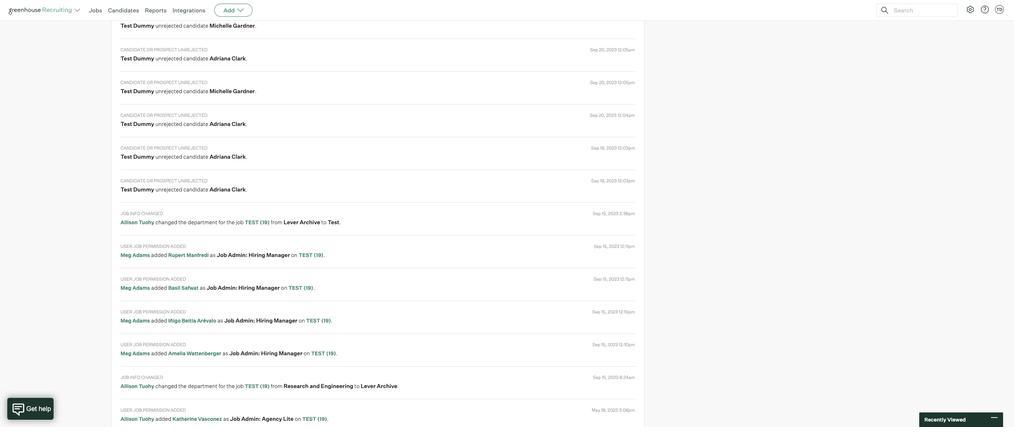 Task type: describe. For each thing, give the bounding box(es) containing it.
recently
[[925, 417, 947, 424]]

iñigo
[[168, 318, 181, 324]]

allison for lever archive
[[121, 220, 138, 226]]

adams for sep 15, 2023 12:11pm meg adams added basil safwat as job admin: hiring manager on test (19) .
[[133, 285, 150, 291]]

sep 15, 2023 12:11pm meg adams added rupert manfredi as job admin: hiring manager on test (19) .
[[121, 244, 636, 259]]

2023 inside the sep 15, 2023 2:36pm allison tuohy changed the department for the job test (19) from lever archive to test .
[[609, 211, 619, 217]]

6 unrejected from the top
[[178, 178, 208, 184]]

test inside sep 15, 2023 12:11pm meg adams added rupert manfredi as job admin: hiring manager on test (19) .
[[299, 252, 313, 259]]

5 unrejected from the top
[[178, 145, 208, 151]]

5 candidate from the top
[[121, 145, 146, 151]]

sep inside sep 15, 2023 12:11pm meg adams added basil safwat as job admin: hiring manager on test (19) .
[[594, 277, 602, 282]]

2 candidate or prospect unrejected from the top
[[121, 80, 208, 85]]

6 candidate from the top
[[184, 186, 208, 193]]

12:05pm for michelle gardner
[[618, 80, 636, 85]]

2023 inside sep 15, 2023 12:10pm meg adams added amelia wattenberger as job admin: hiring manager on test (19) .
[[608, 342, 618, 348]]

2:36pm
[[620, 211, 636, 217]]

meg for sep 15, 2023 12:11pm meg adams added basil safwat as job admin: hiring manager on test (19) .
[[121, 285, 132, 291]]

adams for sep 15, 2023 12:10pm meg adams added iñigo beitia arévalo as job admin: hiring manager on test (19) .
[[133, 318, 150, 324]]

user job permission added for may 18, 2023 3:06pm allison tuohy added katherine vasconez as job admin: agency lite on test (19) .
[[121, 408, 186, 413]]

20, for sep 20, 2023 12:05pm test dummy unrejected candidate adriana clark .
[[599, 47, 606, 52]]

4 candidate from the top
[[121, 113, 146, 118]]

(19) inside sep 15, 2023 8:24am allison tuohy changed the department for the job test (19) from research and engineering to lever archive .
[[260, 384, 270, 390]]

job for research and engineering
[[236, 383, 244, 390]]

as for may 18, 2023 3:06pm allison tuohy added katherine vasconez as job admin: agency lite on test (19) .
[[223, 416, 229, 423]]

recently viewed
[[925, 417, 967, 424]]

sep 20, 2023 12:05pm test dummy unrejected candidate adriana clark .
[[121, 47, 636, 62]]

candidate inside "candidate or prospect unrejected test dummy unrejected candidate michelle gardner ."
[[184, 22, 208, 29]]

test inside "candidate or prospect unrejected test dummy unrejected candidate michelle gardner ."
[[121, 22, 132, 29]]

on for sep 15, 2023 12:11pm meg adams added basil safwat as job admin: hiring manager on test (19) .
[[281, 285, 288, 292]]

2023 inside sep 15, 2023 12:11pm meg adams added rupert manfredi as job admin: hiring manager on test (19) .
[[609, 244, 620, 249]]

job for sep 15, 2023 12:11pm meg adams added rupert manfredi as job admin: hiring manager on test (19) .
[[133, 244, 142, 249]]

clark inside 'sep 20, 2023 12:04pm test dummy unrejected candidate adriana clark .'
[[232, 121, 246, 128]]

and
[[310, 383, 320, 390]]

15, for sep 15, 2023 8:24am allison tuohy changed the department for the job test (19) from research and engineering to lever archive .
[[602, 375, 608, 381]]

meg for sep 15, 2023 12:10pm meg adams added amelia wattenberger as job admin: hiring manager on test (19) .
[[121, 351, 132, 357]]

user for may 18, 2023 3:06pm allison tuohy added katherine vasconez as job admin: agency lite on test (19) .
[[121, 408, 132, 413]]

sep 15, 2023 12:10pm meg adams added amelia wattenberger as job admin: hiring manager on test (19) .
[[121, 342, 636, 357]]

candidate or prospect unrejected test dummy unrejected candidate michelle gardner .
[[121, 14, 257, 29]]

user for sep 15, 2023 12:10pm meg adams added iñigo beitia arévalo as job admin: hiring manager on test (19) .
[[121, 310, 132, 315]]

jobs link
[[89, 7, 102, 14]]

test inside sep 15, 2023 12:10pm meg adams added iñigo beitia arévalo as job admin: hiring manager on test (19) .
[[306, 318, 320, 324]]

2 19, from the top
[[601, 178, 606, 184]]

may
[[592, 408, 601, 413]]

hiring inside sep 15, 2023 12:10pm meg adams added iñigo beitia arévalo as job admin: hiring manager on test (19) .
[[256, 318, 273, 325]]

archive inside the sep 15, 2023 2:36pm allison tuohy changed the department for the job test (19) from lever archive to test .
[[300, 219, 320, 226]]

configure image
[[967, 5, 976, 14]]

admin: for sep 15, 2023 12:11pm meg adams added rupert manfredi as job admin: hiring manager on test (19) .
[[228, 252, 248, 259]]

2023 inside sep 15, 2023 8:24am allison tuohy changed the department for the job test (19) from research and engineering to lever archive .
[[609, 375, 619, 381]]

unrejected inside sep 20, 2023 12:05pm test dummy unrejected candidate michelle gardner .
[[156, 88, 182, 95]]

2023 inside 'sep 20, 2023 12:04pm test dummy unrejected candidate adriana clark .'
[[607, 113, 617, 118]]

18,
[[602, 408, 607, 413]]

sep 20, 2023 12:04pm test dummy unrejected candidate adriana clark .
[[121, 113, 636, 128]]

admin: inside sep 15, 2023 12:10pm meg adams added iñigo beitia arévalo as job admin: hiring manager on test (19) .
[[236, 318, 255, 325]]

2 or from the top
[[147, 47, 153, 52]]

(19) inside the sep 15, 2023 2:36pm allison tuohy changed the department for the job test (19) from lever archive to test .
[[260, 220, 270, 226]]

as for sep 15, 2023 12:11pm meg adams added rupert manfredi as job admin: hiring manager on test (19) .
[[210, 252, 216, 259]]

2 candidate from the top
[[121, 47, 146, 52]]

user for sep 15, 2023 12:10pm meg adams added amelia wattenberger as job admin: hiring manager on test (19) .
[[121, 342, 132, 348]]

rupert
[[168, 252, 186, 259]]

job for sep 15, 2023 12:11pm meg adams added rupert manfredi as job admin: hiring manager on test (19) .
[[217, 252, 227, 259]]

6 or from the top
[[147, 178, 153, 184]]

adams for sep 15, 2023 12:10pm meg adams added amelia wattenberger as job admin: hiring manager on test (19) .
[[133, 351, 150, 357]]

iñigo beitia arévalo link
[[168, 318, 216, 324]]

2023 inside sep 15, 2023 12:11pm meg adams added basil safwat as job admin: hiring manager on test (19) .
[[609, 277, 620, 282]]

15, for sep 15, 2023 12:11pm meg adams added basil safwat as job admin: hiring manager on test (19) .
[[603, 277, 608, 282]]

sep inside sep 20, 2023 12:05pm test dummy unrejected candidate michelle gardner .
[[591, 80, 599, 85]]

hiring for sep 15, 2023 12:11pm meg adams added rupert manfredi as job admin: hiring manager on test (19) .
[[249, 252, 265, 259]]

or inside "candidate or prospect unrejected test dummy unrejected candidate michelle gardner ."
[[147, 14, 153, 20]]

12:11pm for sep 15, 2023 12:11pm meg adams added basil safwat as job admin: hiring manager on test (19) .
[[621, 277, 636, 282]]

2023 inside sep 20, 2023 12:05pm test dummy unrejected candidate michelle gardner .
[[607, 80, 617, 85]]

. inside sep 15, 2023 12:10pm meg adams added amelia wattenberger as job admin: hiring manager on test (19) .
[[336, 351, 338, 357]]

3 prospect from the top
[[154, 80, 177, 85]]

candidates link
[[108, 7, 139, 14]]

5 or from the top
[[147, 145, 153, 151]]

4 unrejected from the top
[[178, 113, 208, 118]]

2023 inside may 18, 2023 3:06pm allison tuohy added katherine vasconez as job admin: agency lite on test (19) .
[[608, 408, 619, 413]]

tuohy for lever archive
[[139, 220, 154, 226]]

vasconez
[[198, 417, 222, 423]]

meg adams link for sep 15, 2023 12:11pm meg adams added basil safwat as job admin: hiring manager on test (19) .
[[121, 285, 150, 291]]

on inside sep 15, 2023 12:10pm meg adams added iñigo beitia arévalo as job admin: hiring manager on test (19) .
[[299, 318, 305, 325]]

3 candidate or prospect unrejected from the top
[[121, 113, 208, 118]]

(19) inside may 18, 2023 3:06pm allison tuohy added katherine vasconez as job admin: agency lite on test (19) .
[[318, 417, 327, 423]]

candidates
[[108, 7, 139, 14]]

15, for sep 15, 2023 12:10pm meg adams added iñigo beitia arévalo as job admin: hiring manager on test (19) .
[[602, 310, 607, 315]]

greenhouse recruiting image
[[9, 6, 74, 15]]

dummy inside "candidate or prospect unrejected test dummy unrejected candidate michelle gardner ."
[[133, 22, 154, 29]]

test inside sep 20, 2023 12:05pm test dummy unrejected candidate michelle gardner .
[[121, 88, 132, 95]]

3 clark from the top
[[232, 154, 246, 161]]

tuohy for job admin: agency lite
[[139, 417, 154, 423]]

added for sep 15, 2023 12:11pm meg adams added rupert manfredi as job admin: hiring manager on test (19) .
[[171, 244, 186, 249]]

admin: for sep 15, 2023 12:11pm meg adams added basil safwat as job admin: hiring manager on test (19) .
[[218, 285, 237, 292]]

reports
[[145, 7, 167, 14]]

basil
[[168, 285, 181, 291]]

add button
[[214, 4, 253, 17]]

sep 15, 2023 12:11pm meg adams added basil safwat as job admin: hiring manager on test (19) .
[[121, 277, 636, 292]]

user job permission added for sep 15, 2023 12:10pm meg adams added amelia wattenberger as job admin: hiring manager on test (19) .
[[121, 342, 186, 348]]

4 adriana from the top
[[210, 186, 231, 193]]

as for sep 15, 2023 12:10pm meg adams added amelia wattenberger as job admin: hiring manager on test (19) .
[[223, 351, 228, 357]]

sep inside the sep 15, 2023 2:36pm allison tuohy changed the department for the job test (19) from lever archive to test .
[[594, 211, 601, 217]]

. inside sep 15, 2023 12:10pm meg adams added iñigo beitia arévalo as job admin: hiring manager on test (19) .
[[331, 318, 333, 325]]

test inside sep 15, 2023 12:11pm meg adams added basil safwat as job admin: hiring manager on test (19) .
[[289, 285, 303, 291]]

sep inside sep 20, 2023 12:05pm test dummy unrejected candidate adriana clark .
[[591, 47, 599, 52]]

info for lever archive
[[130, 211, 140, 217]]

sep inside sep 15, 2023 12:10pm meg adams added amelia wattenberger as job admin: hiring manager on test (19) .
[[593, 342, 601, 348]]

adams for sep 15, 2023 12:11pm meg adams added rupert manfredi as job admin: hiring manager on test (19) .
[[133, 252, 150, 259]]

4 clark from the top
[[232, 186, 246, 193]]

3 candidate from the top
[[121, 80, 146, 85]]

adriana inside 'sep 20, 2023 12:04pm test dummy unrejected candidate adriana clark .'
[[210, 121, 231, 128]]

5 prospect from the top
[[154, 145, 177, 151]]

added for sep 15, 2023 12:10pm meg adams added amelia wattenberger as job admin: hiring manager on test (19) .
[[151, 351, 167, 357]]

15, for sep 15, 2023 2:36pm allison tuohy changed the department for the job test (19) from lever archive to test .
[[602, 211, 608, 217]]

to inside sep 15, 2023 8:24am allison tuohy changed the department for the job test (19) from research and engineering to lever archive .
[[355, 383, 360, 390]]

. inside "candidate or prospect unrejected test dummy unrejected candidate michelle gardner ."
[[255, 22, 257, 29]]

allison for research and engineering
[[121, 384, 138, 390]]

test inside 'sep 20, 2023 12:04pm test dummy unrejected candidate adriana clark .'
[[121, 121, 132, 128]]

changed for research and engineering
[[156, 383, 177, 390]]

add
[[224, 7, 235, 14]]

changed for lever archive
[[156, 219, 177, 226]]

. inside the sep 15, 2023 2:36pm allison tuohy changed the department for the job test (19) from lever archive to test .
[[340, 219, 341, 226]]

15, for sep 15, 2023 12:10pm meg adams added amelia wattenberger as job admin: hiring manager on test (19) .
[[602, 342, 607, 348]]

adriana inside sep 20, 2023 12:05pm test dummy unrejected candidate adriana clark .
[[210, 55, 231, 62]]

dummy inside sep 20, 2023 12:05pm test dummy unrejected candidate michelle gardner .
[[133, 88, 154, 95]]

lever inside the sep 15, 2023 2:36pm allison tuohy changed the department for the job test (19) from lever archive to test .
[[284, 219, 299, 226]]

8:24am
[[620, 375, 636, 381]]

td button
[[996, 5, 1005, 14]]

integrations
[[173, 7, 206, 14]]

for for lever archive
[[219, 219, 226, 226]]

dummy inside 'sep 20, 2023 12:04pm test dummy unrejected candidate adriana clark .'
[[133, 121, 154, 128]]

2023 inside sep 15, 2023 12:10pm meg adams added iñigo beitia arévalo as job admin: hiring manager on test (19) .
[[608, 310, 618, 315]]

candidate inside sep 20, 2023 12:05pm test dummy unrejected candidate michelle gardner .
[[184, 88, 208, 95]]

(19) inside sep 15, 2023 12:11pm meg adams added rupert manfredi as job admin: hiring manager on test (19) .
[[314, 252, 324, 259]]

12:05pm for adriana clark
[[618, 47, 636, 52]]

clark inside sep 20, 2023 12:05pm test dummy unrejected candidate adriana clark .
[[232, 55, 246, 62]]

as inside sep 15, 2023 12:10pm meg adams added iñigo beitia arévalo as job admin: hiring manager on test (19) .
[[218, 318, 223, 325]]

sep inside 'sep 20, 2023 12:04pm test dummy unrejected candidate adriana clark .'
[[590, 113, 598, 118]]

to inside the sep 15, 2023 2:36pm allison tuohy changed the department for the job test (19) from lever archive to test .
[[322, 219, 327, 226]]

test (19) link for may 18, 2023 3:06pm allison tuohy added katherine vasconez as job admin: agency lite on test (19) .
[[303, 417, 327, 423]]

3 unrejected from the top
[[178, 80, 208, 85]]

gardner for sep 20, 2023 12:05pm test dummy unrejected candidate michelle gardner .
[[233, 88, 255, 95]]

sep inside sep 15, 2023 12:10pm meg adams added iñigo beitia arévalo as job admin: hiring manager on test (19) .
[[593, 310, 601, 315]]

tuohy for research and engineering
[[139, 384, 154, 390]]

user job permission added for sep 15, 2023 12:10pm meg adams added iñigo beitia arévalo as job admin: hiring manager on test (19) .
[[121, 310, 186, 315]]

sep 15, 2023 12:10pm meg adams added iñigo beitia arévalo as job admin: hiring manager on test (19) .
[[121, 310, 636, 325]]

beitia
[[182, 318, 196, 324]]

test inside sep 15, 2023 8:24am allison tuohy changed the department for the job test (19) from research and engineering to lever archive .
[[245, 384, 259, 390]]

job info changed for research and engineering
[[121, 375, 163, 381]]

20, for sep 20, 2023 12:05pm test dummy unrejected candidate michelle gardner .
[[599, 80, 606, 85]]

candidate inside 'sep 20, 2023 12:04pm test dummy unrejected candidate adriana clark .'
[[184, 121, 208, 128]]

reports link
[[145, 7, 167, 14]]

3 adriana from the top
[[210, 154, 231, 161]]

. inside sep 15, 2023 12:11pm meg adams added rupert manfredi as job admin: hiring manager on test (19) .
[[324, 252, 325, 259]]

job inside sep 15, 2023 12:10pm meg adams added iñigo beitia arévalo as job admin: hiring manager on test (19) .
[[225, 318, 235, 325]]

. inside sep 15, 2023 8:24am allison tuohy changed the department for the job test (19) from research and engineering to lever archive .
[[398, 383, 399, 390]]

6 unrejected from the top
[[156, 186, 182, 193]]

2 prospect from the top
[[154, 47, 177, 52]]

archive inside sep 15, 2023 8:24am allison tuohy changed the department for the job test (19) from research and engineering to lever archive .
[[377, 383, 398, 390]]

job for sep 15, 2023 12:10pm meg adams added amelia wattenberger as job admin: hiring manager on test (19) .
[[133, 342, 142, 348]]

user job permission added for sep 15, 2023 12:11pm meg adams added rupert manfredi as job admin: hiring manager on test (19) .
[[121, 244, 186, 249]]

. inside sep 15, 2023 12:11pm meg adams added basil safwat as job admin: hiring manager on test (19) .
[[314, 285, 315, 292]]

meg for sep 15, 2023 12:10pm meg adams added iñigo beitia arévalo as job admin: hiring manager on test (19) .
[[121, 318, 132, 324]]

test inside the sep 15, 2023 2:36pm allison tuohy changed the department for the job test (19) from lever archive to test .
[[328, 219, 340, 226]]

on for sep 15, 2023 12:11pm meg adams added rupert manfredi as job admin: hiring manager on test (19) .
[[291, 252, 298, 259]]

katherine vasconez link
[[173, 417, 222, 423]]

meg adams link for sep 15, 2023 12:10pm meg adams added amelia wattenberger as job admin: hiring manager on test (19) .
[[121, 351, 150, 357]]

allison for job admin: agency lite
[[121, 417, 138, 423]]

may 18, 2023 3:06pm allison tuohy added katherine vasconez as job admin: agency lite on test (19) .
[[121, 408, 636, 423]]

15, for sep 15, 2023 12:11pm meg adams added rupert manfredi as job admin: hiring manager on test (19) .
[[603, 244, 608, 249]]



Task type: locate. For each thing, give the bounding box(es) containing it.
2 20, from the top
[[599, 80, 606, 85]]

added for sep 15, 2023 12:11pm meg adams added basil safwat as job admin: hiring manager on test (19) .
[[171, 277, 186, 282]]

job for sep 15, 2023 12:10pm meg adams added amelia wattenberger as job admin: hiring manager on test (19) .
[[230, 351, 240, 357]]

from inside sep 15, 2023 8:24am allison tuohy changed the department for the job test (19) from research and engineering to lever archive .
[[271, 383, 283, 390]]

unrejected inside "candidate or prospect unrejected test dummy unrejected candidate michelle gardner ."
[[156, 22, 182, 29]]

0 vertical spatial 20,
[[599, 47, 606, 52]]

meg for sep 15, 2023 12:11pm meg adams added rupert manfredi as job admin: hiring manager on test (19) .
[[121, 252, 132, 259]]

1 horizontal spatial to
[[355, 383, 360, 390]]

user job permission added up rupert
[[121, 244, 186, 249]]

12:11pm for sep 15, 2023 12:11pm meg adams added rupert manfredi as job admin: hiring manager on test (19) .
[[621, 244, 636, 249]]

or
[[147, 14, 153, 20], [147, 47, 153, 52], [147, 80, 153, 85], [147, 113, 153, 118], [147, 145, 153, 151], [147, 178, 153, 184]]

manager
[[267, 252, 290, 259], [256, 285, 280, 292], [274, 318, 298, 325], [279, 351, 303, 357]]

0 horizontal spatial archive
[[300, 219, 320, 226]]

12:03pm
[[618, 145, 636, 151], [618, 178, 636, 184]]

added left basil
[[151, 285, 167, 292]]

on for sep 15, 2023 12:10pm meg adams added amelia wattenberger as job admin: hiring manager on test (19) .
[[304, 351, 310, 357]]

adams
[[133, 252, 150, 259], [133, 285, 150, 291], [133, 318, 150, 324], [133, 351, 150, 357]]

0 vertical spatial 19,
[[601, 145, 606, 151]]

0 vertical spatial 12:11pm
[[621, 244, 636, 249]]

1 tuohy from the top
[[139, 220, 154, 226]]

5 candidate from the top
[[184, 154, 208, 161]]

. inside sep 20, 2023 12:05pm test dummy unrejected candidate adriana clark .
[[246, 55, 248, 62]]

1 vertical spatial archive
[[377, 383, 398, 390]]

to
[[322, 219, 327, 226], [355, 383, 360, 390]]

19,
[[601, 145, 606, 151], [601, 178, 606, 184]]

department down wattenberger at left
[[188, 383, 218, 390]]

15,
[[602, 211, 608, 217], [603, 244, 608, 249], [603, 277, 608, 282], [602, 310, 607, 315], [602, 342, 607, 348], [602, 375, 608, 381]]

5 dummy from the top
[[133, 154, 154, 161]]

admin: for sep 15, 2023 12:10pm meg adams added amelia wattenberger as job admin: hiring manager on test (19) .
[[241, 351, 260, 357]]

on for may 18, 2023 3:06pm allison tuohy added katherine vasconez as job admin: agency lite on test (19) .
[[295, 416, 301, 423]]

2 michelle from the top
[[210, 88, 232, 95]]

2 permission from the top
[[143, 277, 170, 282]]

(19) inside sep 15, 2023 12:10pm meg adams added iñigo beitia arévalo as job admin: hiring manager on test (19) .
[[322, 318, 331, 324]]

15, inside sep 15, 2023 12:11pm meg adams added rupert manfredi as job admin: hiring manager on test (19) .
[[603, 244, 608, 249]]

manager for sep 15, 2023 12:11pm meg adams added rupert manfredi as job admin: hiring manager on test (19) .
[[267, 252, 290, 259]]

0 vertical spatial 12:03pm
[[618, 145, 636, 151]]

department inside the sep 15, 2023 2:36pm allison tuohy changed the department for the job test (19) from lever archive to test .
[[188, 219, 218, 226]]

added
[[171, 244, 186, 249], [171, 277, 186, 282], [171, 310, 186, 315], [171, 342, 186, 348], [171, 408, 186, 413]]

added for may 18, 2023 3:06pm allison tuohy added katherine vasconez as job admin: agency lite on test (19) .
[[171, 408, 186, 413]]

6 candidate from the top
[[121, 178, 146, 184]]

1 vertical spatial 12:11pm
[[621, 277, 636, 282]]

1 19, from the top
[[601, 145, 606, 151]]

20, inside 'sep 20, 2023 12:04pm test dummy unrejected candidate adriana clark .'
[[599, 113, 606, 118]]

1 department from the top
[[188, 219, 218, 226]]

1 vertical spatial job info changed
[[121, 375, 163, 381]]

1 dummy from the top
[[133, 22, 154, 29]]

1 adriana from the top
[[210, 55, 231, 62]]

1 vertical spatial department
[[188, 383, 218, 390]]

4 prospect from the top
[[154, 113, 177, 118]]

research
[[284, 383, 309, 390]]

added
[[151, 252, 167, 259], [151, 285, 167, 292], [151, 318, 167, 325], [151, 351, 167, 357], [156, 416, 171, 423]]

1 changed from the top
[[141, 211, 163, 217]]

meg adams link for sep 15, 2023 12:11pm meg adams added rupert manfredi as job admin: hiring manager on test (19) .
[[121, 252, 150, 259]]

test inside the sep 15, 2023 2:36pm allison tuohy changed the department for the job test (19) from lever archive to test .
[[245, 220, 259, 226]]

user job permission added for sep 15, 2023 12:11pm meg adams added basil safwat as job admin: hiring manager on test (19) .
[[121, 277, 186, 282]]

2 vertical spatial tuohy
[[139, 417, 154, 423]]

adams left rupert
[[133, 252, 150, 259]]

test
[[121, 22, 132, 29], [121, 55, 132, 62], [121, 88, 132, 95], [121, 121, 132, 128], [121, 154, 132, 161], [121, 186, 132, 193], [328, 219, 340, 226]]

2 unrejected from the top
[[178, 47, 208, 52]]

rupert manfredi link
[[168, 252, 209, 259]]

lite
[[284, 416, 294, 423]]

tuohy
[[139, 220, 154, 226], [139, 384, 154, 390], [139, 417, 154, 423]]

tuohy inside may 18, 2023 3:06pm allison tuohy added katherine vasconez as job admin: agency lite on test (19) .
[[139, 417, 154, 423]]

2 allison from the top
[[121, 384, 138, 390]]

sep
[[591, 47, 599, 52], [591, 80, 599, 85], [590, 113, 598, 118], [592, 145, 600, 151], [592, 178, 600, 184], [594, 211, 601, 217], [594, 244, 602, 249], [594, 277, 602, 282], [593, 310, 601, 315], [593, 342, 601, 348], [594, 375, 601, 381]]

1 vertical spatial michelle
[[210, 88, 232, 95]]

jobs
[[89, 7, 102, 14]]

2 12:11pm from the top
[[621, 277, 636, 282]]

4 candidate or prospect unrejected from the top
[[121, 145, 208, 151]]

2 meg from the top
[[121, 285, 132, 291]]

1 for from the top
[[219, 219, 226, 226]]

0 vertical spatial 12:10pm
[[619, 310, 636, 315]]

1 allison from the top
[[121, 220, 138, 226]]

michelle for candidate or prospect unrejected test dummy unrejected candidate michelle gardner .
[[210, 22, 232, 29]]

job for sep 15, 2023 12:11pm meg adams added basil safwat as job admin: hiring manager on test (19) .
[[133, 277, 142, 282]]

12:10pm for .
[[619, 342, 636, 348]]

allison
[[121, 220, 138, 226], [121, 384, 138, 390], [121, 417, 138, 423]]

2023 inside sep 20, 2023 12:05pm test dummy unrejected candidate adriana clark .
[[607, 47, 617, 52]]

candidate inside sep 20, 2023 12:05pm test dummy unrejected candidate adriana clark .
[[184, 55, 208, 62]]

hiring inside sep 15, 2023 12:10pm meg adams added amelia wattenberger as job admin: hiring manager on test (19) .
[[261, 351, 278, 357]]

unrejected inside 'sep 20, 2023 12:04pm test dummy unrejected candidate adriana clark .'
[[156, 121, 182, 128]]

12:05pm inside sep 20, 2023 12:05pm test dummy unrejected candidate michelle gardner .
[[618, 80, 636, 85]]

0 vertical spatial michelle
[[210, 22, 232, 29]]

3 candidate from the top
[[184, 88, 208, 95]]

3 permission from the top
[[143, 310, 170, 315]]

added for may 18, 2023 3:06pm allison tuohy added katherine vasconez as job admin: agency lite on test (19) .
[[156, 416, 171, 423]]

sep inside sep 15, 2023 8:24am allison tuohy changed the department for the job test (19) from research and engineering to lever archive .
[[594, 375, 601, 381]]

job
[[217, 252, 227, 259], [207, 285, 217, 292], [225, 318, 235, 325], [230, 351, 240, 357], [230, 416, 240, 423]]

3 tuohy from the top
[[139, 417, 154, 423]]

1 info from the top
[[130, 211, 140, 217]]

4 unrejected from the top
[[156, 121, 182, 128]]

1 12:03pm from the top
[[618, 145, 636, 151]]

test
[[245, 220, 259, 226], [299, 252, 313, 259], [289, 285, 303, 291], [306, 318, 320, 324], [311, 351, 325, 357], [245, 384, 259, 390], [303, 417, 317, 423]]

1 unrejected from the top
[[178, 14, 208, 20]]

sep 20, 2023 12:05pm test dummy unrejected candidate michelle gardner .
[[121, 80, 636, 95]]

job for sep 15, 2023 12:11pm meg adams added basil safwat as job admin: hiring manager on test (19) .
[[207, 285, 217, 292]]

changed up rupert
[[156, 219, 177, 226]]

engineering
[[321, 383, 354, 390]]

job
[[236, 219, 244, 226], [236, 383, 244, 390]]

meg inside sep 15, 2023 12:11pm meg adams added basil safwat as job admin: hiring manager on test (19) .
[[121, 285, 132, 291]]

4 or from the top
[[147, 113, 153, 118]]

2 changed from the top
[[156, 383, 177, 390]]

integrations link
[[173, 7, 206, 14]]

2 adriana from the top
[[210, 121, 231, 128]]

2 dummy from the top
[[133, 55, 154, 62]]

job inside sep 15, 2023 12:11pm meg adams added basil safwat as job admin: hiring manager on test (19) .
[[207, 285, 217, 292]]

6 dummy from the top
[[133, 186, 154, 193]]

0 vertical spatial lever
[[284, 219, 299, 226]]

test (19) link
[[245, 220, 270, 226], [299, 252, 324, 259], [289, 285, 314, 291], [306, 318, 331, 324], [311, 351, 336, 357], [245, 384, 270, 390], [303, 417, 327, 423]]

1 candidate or prospect unrejected from the top
[[121, 47, 208, 52]]

permission for sep 15, 2023 12:11pm meg adams added basil safwat as job admin: hiring manager on test (19) .
[[143, 277, 170, 282]]

2 12:03pm from the top
[[618, 178, 636, 184]]

admin:
[[228, 252, 248, 259], [218, 285, 237, 292], [236, 318, 255, 325], [241, 351, 260, 357], [241, 416, 261, 423]]

15, inside sep 15, 2023 8:24am allison tuohy changed the department for the job test (19) from research and engineering to lever archive .
[[602, 375, 608, 381]]

2 adams from the top
[[133, 285, 150, 291]]

changed for research and engineering
[[141, 375, 163, 381]]

job inside the sep 15, 2023 2:36pm allison tuohy changed the department for the job test (19) from lever archive to test .
[[236, 219, 244, 226]]

allison tuohy link
[[121, 220, 154, 226], [121, 384, 154, 390], [121, 417, 154, 423]]

meg inside sep 15, 2023 12:10pm meg adams added iñigo beitia arévalo as job admin: hiring manager on test (19) .
[[121, 318, 132, 324]]

1 meg adams link from the top
[[121, 252, 150, 259]]

1 sep 19, 2023 12:03pm test dummy unrejected candidate adriana clark . from the top
[[121, 145, 636, 161]]

user job permission added
[[121, 244, 186, 249], [121, 277, 186, 282], [121, 310, 186, 315], [121, 342, 186, 348], [121, 408, 186, 413]]

admin: inside sep 15, 2023 12:11pm meg adams added basil safwat as job admin: hiring manager on test (19) .
[[218, 285, 237, 292]]

1 job info changed from the top
[[121, 211, 163, 217]]

0 vertical spatial changed
[[141, 211, 163, 217]]

2 job from the top
[[236, 383, 244, 390]]

added up katherine
[[171, 408, 186, 413]]

from
[[271, 219, 283, 226], [271, 383, 283, 390]]

user for sep 15, 2023 12:11pm meg adams added basil safwat as job admin: hiring manager on test (19) .
[[121, 277, 132, 282]]

department up manfredi
[[188, 219, 218, 226]]

3:06pm
[[620, 408, 636, 413]]

1 unrejected from the top
[[156, 22, 182, 29]]

(19)
[[260, 220, 270, 226], [314, 252, 324, 259], [304, 285, 314, 291], [322, 318, 331, 324], [327, 351, 336, 357], [260, 384, 270, 390], [318, 417, 327, 423]]

12:11pm inside sep 15, 2023 12:11pm meg adams added rupert manfredi as job admin: hiring manager on test (19) .
[[621, 244, 636, 249]]

20,
[[599, 47, 606, 52], [599, 80, 606, 85], [599, 113, 606, 118]]

1 12:05pm from the top
[[618, 47, 636, 52]]

.
[[255, 22, 257, 29], [246, 55, 248, 62], [255, 88, 257, 95], [246, 121, 248, 128], [246, 154, 248, 161], [246, 186, 248, 193], [340, 219, 341, 226], [324, 252, 325, 259], [314, 285, 315, 292], [331, 318, 333, 325], [336, 351, 338, 357], [398, 383, 399, 390], [327, 416, 329, 423]]

added left "iñigo" at left
[[151, 318, 167, 325]]

unrejected inside sep 20, 2023 12:05pm test dummy unrejected candidate adriana clark .
[[156, 55, 182, 62]]

meg adams link
[[121, 252, 150, 259], [121, 285, 150, 291], [121, 318, 150, 324], [121, 351, 150, 357]]

1 vertical spatial allison tuohy link
[[121, 384, 154, 390]]

hiring
[[249, 252, 265, 259], [239, 285, 255, 292], [256, 318, 273, 325], [261, 351, 278, 357]]

0 vertical spatial archive
[[300, 219, 320, 226]]

3 user job permission added from the top
[[121, 310, 186, 315]]

1 vertical spatial tuohy
[[139, 384, 154, 390]]

2 user from the top
[[121, 277, 132, 282]]

0 vertical spatial to
[[322, 219, 327, 226]]

0 vertical spatial for
[[219, 219, 226, 226]]

sep 15, 2023 2:36pm allison tuohy changed the department for the job test (19) from lever archive to test .
[[121, 211, 636, 226]]

info for research and engineering
[[130, 375, 140, 381]]

3 meg from the top
[[121, 318, 132, 324]]

wattenberger
[[187, 351, 221, 357]]

1 vertical spatial to
[[355, 383, 360, 390]]

12:10pm inside sep 15, 2023 12:10pm meg adams added amelia wattenberger as job admin: hiring manager on test (19) .
[[619, 342, 636, 348]]

0 vertical spatial allison tuohy link
[[121, 220, 154, 226]]

added inside sep 15, 2023 12:11pm meg adams added basil safwat as job admin: hiring manager on test (19) .
[[151, 285, 167, 292]]

0 vertical spatial tuohy
[[139, 220, 154, 226]]

3 adams from the top
[[133, 318, 150, 324]]

admin: inside may 18, 2023 3:06pm allison tuohy added katherine vasconez as job admin: agency lite on test (19) .
[[241, 416, 261, 423]]

1 vertical spatial gardner
[[233, 88, 255, 95]]

. inside 'sep 20, 2023 12:04pm test dummy unrejected candidate adriana clark .'
[[246, 121, 248, 128]]

20, for sep 20, 2023 12:04pm test dummy unrejected candidate adriana clark .
[[599, 113, 606, 118]]

candidate inside "candidate or prospect unrejected test dummy unrejected candidate michelle gardner ."
[[121, 14, 146, 20]]

gardner
[[233, 22, 255, 29], [233, 88, 255, 95]]

gardner inside sep 20, 2023 12:05pm test dummy unrejected candidate michelle gardner .
[[233, 88, 255, 95]]

1 vertical spatial for
[[219, 383, 226, 390]]

12:03pm down the 12:04pm
[[618, 145, 636, 151]]

12:03pm up 2:36pm
[[618, 178, 636, 184]]

2 added from the top
[[171, 277, 186, 282]]

sep 19, 2023 12:03pm test dummy unrejected candidate adriana clark . up the sep 15, 2023 2:36pm allison tuohy changed the department for the job test (19) from lever archive to test .
[[121, 178, 636, 193]]

arévalo
[[197, 318, 216, 324]]

user job permission added up katherine
[[121, 408, 186, 413]]

prospect
[[154, 14, 177, 20], [154, 47, 177, 52], [154, 80, 177, 85], [154, 113, 177, 118], [154, 145, 177, 151], [154, 178, 177, 184]]

job for may 18, 2023 3:06pm allison tuohy added katherine vasconez as job admin: agency lite on test (19) .
[[133, 408, 142, 413]]

0 vertical spatial job info changed
[[121, 211, 163, 217]]

unrejected
[[156, 22, 182, 29], [156, 55, 182, 62], [156, 88, 182, 95], [156, 121, 182, 128], [156, 154, 182, 161], [156, 186, 182, 193]]

test (19) link for sep 15, 2023 12:10pm meg adams added amelia wattenberger as job admin: hiring manager on test (19) .
[[311, 351, 336, 357]]

4 permission from the top
[[143, 342, 170, 348]]

1 vertical spatial changed
[[156, 383, 177, 390]]

0 vertical spatial gardner
[[233, 22, 255, 29]]

job right wattenberger at left
[[230, 351, 240, 357]]

added for sep 15, 2023 12:10pm meg adams added iñigo beitia arévalo as job admin: hiring manager on test (19) .
[[151, 318, 167, 325]]

from inside the sep 15, 2023 2:36pm allison tuohy changed the department for the job test (19) from lever archive to test .
[[271, 219, 283, 226]]

4 meg adams link from the top
[[121, 351, 150, 357]]

hiring for sep 15, 2023 12:10pm meg adams added amelia wattenberger as job admin: hiring manager on test (19) .
[[261, 351, 278, 357]]

job right vasconez
[[230, 416, 240, 423]]

1 vertical spatial 12:10pm
[[619, 342, 636, 348]]

2 sep 19, 2023 12:03pm test dummy unrejected candidate adriana clark . from the top
[[121, 178, 636, 193]]

meg adams link for sep 15, 2023 12:10pm meg adams added iñigo beitia arévalo as job admin: hiring manager on test (19) .
[[121, 318, 150, 324]]

as for sep 15, 2023 12:11pm meg adams added basil safwat as job admin: hiring manager on test (19) .
[[200, 285, 206, 292]]

meg
[[121, 252, 132, 259], [121, 285, 132, 291], [121, 318, 132, 324], [121, 351, 132, 357]]

sep 19, 2023 12:03pm test dummy unrejected candidate adriana clark . down 'sep 20, 2023 12:04pm test dummy unrejected candidate adriana clark .'
[[121, 145, 636, 161]]

4 meg from the top
[[121, 351, 132, 357]]

0 horizontal spatial to
[[322, 219, 327, 226]]

job info changed for lever archive
[[121, 211, 163, 217]]

0 vertical spatial info
[[130, 211, 140, 217]]

2 info from the top
[[130, 375, 140, 381]]

1 vertical spatial allison
[[121, 384, 138, 390]]

added for sep 15, 2023 12:11pm meg adams added basil safwat as job admin: hiring manager on test (19) .
[[151, 285, 167, 292]]

15, inside the sep 15, 2023 2:36pm allison tuohy changed the department for the job test (19) from lever archive to test .
[[602, 211, 608, 217]]

3 allison tuohy link from the top
[[121, 417, 154, 423]]

lever
[[284, 219, 299, 226], [361, 383, 376, 390]]

viewed
[[948, 417, 967, 424]]

job right arévalo on the bottom of page
[[225, 318, 235, 325]]

2 unrejected from the top
[[156, 55, 182, 62]]

1 12:11pm from the top
[[621, 244, 636, 249]]

test inside sep 15, 2023 12:10pm meg adams added amelia wattenberger as job admin: hiring manager on test (19) .
[[311, 351, 325, 357]]

job info changed
[[121, 211, 163, 217], [121, 375, 163, 381]]

as inside sep 15, 2023 12:10pm meg adams added amelia wattenberger as job admin: hiring manager on test (19) .
[[223, 351, 228, 357]]

allison tuohy link for research and engineering
[[121, 384, 154, 390]]

user for sep 15, 2023 12:11pm meg adams added rupert manfredi as job admin: hiring manager on test (19) .
[[121, 244, 132, 249]]

adams inside sep 15, 2023 12:10pm meg adams added amelia wattenberger as job admin: hiring manager on test (19) .
[[133, 351, 150, 357]]

5 added from the top
[[171, 408, 186, 413]]

as right safwat on the left bottom of the page
[[200, 285, 206, 292]]

12:10pm
[[619, 310, 636, 315], [619, 342, 636, 348]]

as
[[210, 252, 216, 259], [200, 285, 206, 292], [218, 318, 223, 325], [223, 351, 228, 357], [223, 416, 229, 423]]

added up basil
[[171, 277, 186, 282]]

added left amelia
[[151, 351, 167, 357]]

user job permission added up amelia
[[121, 342, 186, 348]]

1 user from the top
[[121, 244, 132, 249]]

unrejected
[[178, 14, 208, 20], [178, 47, 208, 52], [178, 80, 208, 85], [178, 113, 208, 118], [178, 145, 208, 151], [178, 178, 208, 184]]

20, inside sep 20, 2023 12:05pm test dummy unrejected candidate adriana clark .
[[599, 47, 606, 52]]

permission for sep 15, 2023 12:10pm meg adams added iñigo beitia arévalo as job admin: hiring manager on test (19) .
[[143, 310, 170, 315]]

td
[[997, 7, 1003, 12]]

4 added from the top
[[171, 342, 186, 348]]

manager inside sep 15, 2023 12:11pm meg adams added rupert manfredi as job admin: hiring manager on test (19) .
[[267, 252, 290, 259]]

agency
[[262, 416, 282, 423]]

2 vertical spatial allison tuohy link
[[121, 417, 154, 423]]

adams inside sep 15, 2023 12:10pm meg adams added iñigo beitia arévalo as job admin: hiring manager on test (19) .
[[133, 318, 150, 324]]

1 or from the top
[[147, 14, 153, 20]]

added up "iñigo" at left
[[171, 310, 186, 315]]

meg inside sep 15, 2023 12:10pm meg adams added amelia wattenberger as job admin: hiring manager on test (19) .
[[121, 351, 132, 357]]

manager inside sep 15, 2023 12:11pm meg adams added basil safwat as job admin: hiring manager on test (19) .
[[256, 285, 280, 292]]

added for sep 15, 2023 12:10pm meg adams added iñigo beitia arévalo as job admin: hiring manager on test (19) .
[[171, 310, 186, 315]]

changed down amelia
[[156, 383, 177, 390]]

. inside may 18, 2023 3:06pm allison tuohy added katherine vasconez as job admin: agency lite on test (19) .
[[327, 416, 329, 423]]

department
[[188, 219, 218, 226], [188, 383, 218, 390]]

added left rupert
[[151, 252, 167, 259]]

1 horizontal spatial archive
[[377, 383, 398, 390]]

for
[[219, 219, 226, 226], [219, 383, 226, 390]]

2 vertical spatial 20,
[[599, 113, 606, 118]]

sep 15, 2023 8:24am allison tuohy changed the department for the job test (19) from research and engineering to lever archive .
[[121, 375, 636, 390]]

allison tuohy link for job admin: agency lite
[[121, 417, 154, 423]]

2 for from the top
[[219, 383, 226, 390]]

1 12:10pm from the top
[[619, 310, 636, 315]]

manfredi
[[187, 252, 209, 259]]

clark
[[232, 55, 246, 62], [232, 121, 246, 128], [232, 154, 246, 161], [232, 186, 246, 193]]

from for research
[[271, 383, 283, 390]]

adams left "iñigo" at left
[[133, 318, 150, 324]]

adriana
[[210, 55, 231, 62], [210, 121, 231, 128], [210, 154, 231, 161], [210, 186, 231, 193]]

1 vertical spatial 12:03pm
[[618, 178, 636, 184]]

katherine
[[173, 417, 197, 423]]

amelia
[[168, 351, 186, 357]]

6 prospect from the top
[[154, 178, 177, 184]]

2 vertical spatial allison
[[121, 417, 138, 423]]

1 meg from the top
[[121, 252, 132, 259]]

0 vertical spatial sep 19, 2023 12:03pm test dummy unrejected candidate adriana clark .
[[121, 145, 636, 161]]

allison tuohy link for lever archive
[[121, 220, 154, 226]]

candidate
[[121, 14, 146, 20], [121, 47, 146, 52], [121, 80, 146, 85], [121, 113, 146, 118], [121, 145, 146, 151], [121, 178, 146, 184]]

5 candidate or prospect unrejected from the top
[[121, 178, 208, 184]]

for for research and engineering
[[219, 383, 226, 390]]

1 vertical spatial changed
[[141, 375, 163, 381]]

(19) inside sep 15, 2023 12:10pm meg adams added amelia wattenberger as job admin: hiring manager on test (19) .
[[327, 351, 336, 357]]

1 vertical spatial 20,
[[599, 80, 606, 85]]

td button
[[995, 4, 1006, 15]]

on
[[291, 252, 298, 259], [281, 285, 288, 292], [299, 318, 305, 325], [304, 351, 310, 357], [295, 416, 301, 423]]

tuohy inside sep 15, 2023 8:24am allison tuohy changed the department for the job test (19) from research and engineering to lever archive .
[[139, 384, 154, 390]]

3 20, from the top
[[599, 113, 606, 118]]

hiring inside sep 15, 2023 12:11pm meg adams added basil safwat as job admin: hiring manager on test (19) .
[[239, 285, 255, 292]]

as right arévalo on the bottom of page
[[218, 318, 223, 325]]

on inside may 18, 2023 3:06pm allison tuohy added katherine vasconez as job admin: agency lite on test (19) .
[[295, 416, 301, 423]]

safwat
[[182, 285, 199, 291]]

1 job from the top
[[236, 219, 244, 226]]

1 changed from the top
[[156, 219, 177, 226]]

added for sep 15, 2023 12:11pm meg adams added rupert manfredi as job admin: hiring manager on test (19) .
[[151, 252, 167, 259]]

1 user job permission added from the top
[[121, 244, 186, 249]]

prospect inside "candidate or prospect unrejected test dummy unrejected candidate michelle gardner ."
[[154, 14, 177, 20]]

job for sep 15, 2023 12:10pm meg adams added iñigo beitia arévalo as job admin: hiring manager on test (19) .
[[133, 310, 142, 315]]

12:05pm inside sep 20, 2023 12:05pm test dummy unrejected candidate adriana clark .
[[618, 47, 636, 52]]

admin: inside sep 15, 2023 12:11pm meg adams added rupert manfredi as job admin: hiring manager on test (19) .
[[228, 252, 248, 259]]

lever inside sep 15, 2023 8:24am allison tuohy changed the department for the job test (19) from research and engineering to lever archive .
[[361, 383, 376, 390]]

0 vertical spatial from
[[271, 219, 283, 226]]

1 vertical spatial lever
[[361, 383, 376, 390]]

added inside may 18, 2023 3:06pm allison tuohy added katherine vasconez as job admin: agency lite on test (19) .
[[156, 416, 171, 423]]

unrejected inside "candidate or prospect unrejected test dummy unrejected candidate michelle gardner ."
[[178, 14, 208, 20]]

changed for lever archive
[[141, 211, 163, 217]]

1 horizontal spatial lever
[[361, 383, 376, 390]]

1 vertical spatial 12:05pm
[[618, 80, 636, 85]]

0 vertical spatial 12:05pm
[[618, 47, 636, 52]]

permission for may 18, 2023 3:06pm allison tuohy added katherine vasconez as job admin: agency lite on test (19) .
[[143, 408, 170, 413]]

5 unrejected from the top
[[156, 154, 182, 161]]

from for lever
[[271, 219, 283, 226]]

added left katherine
[[156, 416, 171, 423]]

basil safwat link
[[168, 285, 199, 291]]

1 vertical spatial info
[[130, 375, 140, 381]]

job right manfredi
[[217, 252, 227, 259]]

user job permission added up basil
[[121, 277, 186, 282]]

2023
[[607, 47, 617, 52], [607, 80, 617, 85], [607, 113, 617, 118], [607, 145, 617, 151], [607, 178, 617, 184], [609, 211, 619, 217], [609, 244, 620, 249], [609, 277, 620, 282], [608, 310, 618, 315], [608, 342, 618, 348], [609, 375, 619, 381], [608, 408, 619, 413]]

. inside sep 20, 2023 12:05pm test dummy unrejected candidate michelle gardner .
[[255, 88, 257, 95]]

1 vertical spatial from
[[271, 383, 283, 390]]

sep 19, 2023 12:03pm test dummy unrejected candidate adriana clark .
[[121, 145, 636, 161], [121, 178, 636, 193]]

12:11pm
[[621, 244, 636, 249], [621, 277, 636, 282]]

2 department from the top
[[188, 383, 218, 390]]

test inside may 18, 2023 3:06pm allison tuohy added katherine vasconez as job admin: agency lite on test (19) .
[[303, 417, 317, 423]]

0 vertical spatial department
[[188, 219, 218, 226]]

test (19) link for sep 15, 2023 12:10pm meg adams added iñigo beitia arévalo as job admin: hiring manager on test (19) .
[[306, 318, 331, 324]]

manager for sep 15, 2023 12:10pm meg adams added amelia wattenberger as job admin: hiring manager on test (19) .
[[279, 351, 303, 357]]

permission for sep 15, 2023 12:10pm meg adams added amelia wattenberger as job admin: hiring manager on test (19) .
[[143, 342, 170, 348]]

on inside sep 15, 2023 12:11pm meg adams added rupert manfredi as job admin: hiring manager on test (19) .
[[291, 252, 298, 259]]

hiring inside sep 15, 2023 12:11pm meg adams added rupert manfredi as job admin: hiring manager on test (19) .
[[249, 252, 265, 259]]

4 adams from the top
[[133, 351, 150, 357]]

on inside sep 15, 2023 12:11pm meg adams added basil safwat as job admin: hiring manager on test (19) .
[[281, 285, 288, 292]]

2 gardner from the top
[[233, 88, 255, 95]]

12:11pm inside sep 15, 2023 12:11pm meg adams added basil safwat as job admin: hiring manager on test (19) .
[[621, 277, 636, 282]]

test inside sep 20, 2023 12:05pm test dummy unrejected candidate adriana clark .
[[121, 55, 132, 62]]

test (19) link for sep 15, 2023 12:11pm meg adams added rupert manfredi as job admin: hiring manager on test (19) .
[[299, 252, 324, 259]]

manager inside sep 15, 2023 12:10pm meg adams added iñigo beitia arévalo as job admin: hiring manager on test (19) .
[[274, 318, 298, 325]]

job for may 18, 2023 3:06pm allison tuohy added katherine vasconez as job admin: agency lite on test (19) .
[[230, 416, 240, 423]]

4 dummy from the top
[[133, 121, 154, 128]]

job
[[121, 211, 129, 217], [133, 244, 142, 249], [133, 277, 142, 282], [133, 310, 142, 315], [133, 342, 142, 348], [121, 375, 129, 381], [133, 408, 142, 413]]

12:04pm
[[618, 113, 636, 118]]

for inside the sep 15, 2023 2:36pm allison tuohy changed the department for the job test (19) from lever archive to test .
[[219, 219, 226, 226]]

1 vertical spatial 19,
[[601, 178, 606, 184]]

12:10pm inside sep 15, 2023 12:10pm meg adams added iñigo beitia arévalo as job admin: hiring manager on test (19) .
[[619, 310, 636, 315]]

dummy inside sep 20, 2023 12:05pm test dummy unrejected candidate adriana clark .
[[133, 55, 154, 62]]

changed
[[141, 211, 163, 217], [141, 375, 163, 381]]

test (19) link for sep 15, 2023 12:11pm meg adams added basil safwat as job admin: hiring manager on test (19) .
[[289, 285, 314, 291]]

3 or from the top
[[147, 80, 153, 85]]

permission for sep 15, 2023 12:11pm meg adams added rupert manfredi as job admin: hiring manager on test (19) .
[[143, 244, 170, 249]]

1 permission from the top
[[143, 244, 170, 249]]

admin: for may 18, 2023 3:06pm allison tuohy added katherine vasconez as job admin: agency lite on test (19) .
[[241, 416, 261, 423]]

1 vertical spatial job
[[236, 383, 244, 390]]

Search text field
[[893, 5, 952, 16]]

15, inside sep 15, 2023 12:10pm meg adams added iñigo beitia arévalo as job admin: hiring manager on test (19) .
[[602, 310, 607, 315]]

sep inside sep 15, 2023 12:11pm meg adams added rupert manfredi as job admin: hiring manager on test (19) .
[[594, 244, 602, 249]]

added up amelia
[[171, 342, 186, 348]]

michelle
[[210, 22, 232, 29], [210, 88, 232, 95]]

0 vertical spatial job
[[236, 219, 244, 226]]

2 from from the top
[[271, 383, 283, 390]]

manager for sep 15, 2023 12:11pm meg adams added basil safwat as job admin: hiring manager on test (19) .
[[256, 285, 280, 292]]

archive
[[300, 219, 320, 226], [377, 383, 398, 390]]

1 vertical spatial sep 19, 2023 12:03pm test dummy unrejected candidate adriana clark .
[[121, 178, 636, 193]]

as right wattenberger at left
[[223, 351, 228, 357]]

adams inside sep 15, 2023 12:11pm meg adams added basil safwat as job admin: hiring manager on test (19) .
[[133, 285, 150, 291]]

michelle inside "candidate or prospect unrejected test dummy unrejected candidate michelle gardner ."
[[210, 22, 232, 29]]

3 added from the top
[[171, 310, 186, 315]]

0 horizontal spatial lever
[[284, 219, 299, 226]]

1 candidate from the top
[[121, 14, 146, 20]]

as right manfredi
[[210, 252, 216, 259]]

0 vertical spatial allison
[[121, 220, 138, 226]]

on inside sep 15, 2023 12:10pm meg adams added amelia wattenberger as job admin: hiring manager on test (19) .
[[304, 351, 310, 357]]

added inside sep 15, 2023 12:11pm meg adams added rupert manfredi as job admin: hiring manager on test (19) .
[[151, 252, 167, 259]]

adams left amelia
[[133, 351, 150, 357]]

1 gardner from the top
[[233, 22, 255, 29]]

department for research and engineering
[[188, 383, 218, 390]]

job for lever archive
[[236, 219, 244, 226]]

as inside may 18, 2023 3:06pm allison tuohy added katherine vasconez as job admin: agency lite on test (19) .
[[223, 416, 229, 423]]

dummy
[[133, 22, 154, 29], [133, 55, 154, 62], [133, 88, 154, 95], [133, 121, 154, 128], [133, 154, 154, 161], [133, 186, 154, 193]]

for inside sep 15, 2023 8:24am allison tuohy changed the department for the job test (19) from research and engineering to lever archive .
[[219, 383, 226, 390]]

12:10pm for (19)
[[619, 310, 636, 315]]

added up rupert
[[171, 244, 186, 249]]

4 candidate from the top
[[184, 121, 208, 128]]

(19) inside sep 15, 2023 12:11pm meg adams added basil safwat as job admin: hiring manager on test (19) .
[[304, 285, 314, 291]]

michelle inside sep 20, 2023 12:05pm test dummy unrejected candidate michelle gardner .
[[210, 88, 232, 95]]

allison inside may 18, 2023 3:06pm allison tuohy added katherine vasconez as job admin: agency lite on test (19) .
[[121, 417, 138, 423]]

as right vasconez
[[223, 416, 229, 423]]

michelle for sep 20, 2023 12:05pm test dummy unrejected candidate michelle gardner .
[[210, 88, 232, 95]]

2 tuohy from the top
[[139, 384, 154, 390]]

12:05pm
[[618, 47, 636, 52], [618, 80, 636, 85]]

job right safwat on the left bottom of the page
[[207, 285, 217, 292]]

1 michelle from the top
[[210, 22, 232, 29]]

2 changed from the top
[[141, 375, 163, 381]]

amelia wattenberger link
[[168, 351, 221, 357]]

allison inside sep 15, 2023 8:24am allison tuohy changed the department for the job test (19) from research and engineering to lever archive .
[[121, 384, 138, 390]]

hiring for sep 15, 2023 12:11pm meg adams added basil safwat as job admin: hiring manager on test (19) .
[[239, 285, 255, 292]]

1 adams from the top
[[133, 252, 150, 259]]

adams left basil
[[133, 285, 150, 291]]

user job permission added up "iñigo" at left
[[121, 310, 186, 315]]

manager inside sep 15, 2023 12:10pm meg adams added amelia wattenberger as job admin: hiring manager on test (19) .
[[279, 351, 303, 357]]

0 vertical spatial changed
[[156, 219, 177, 226]]

info
[[130, 211, 140, 217], [130, 375, 140, 381]]



Task type: vqa. For each thing, say whether or not it's contained in the screenshot.


